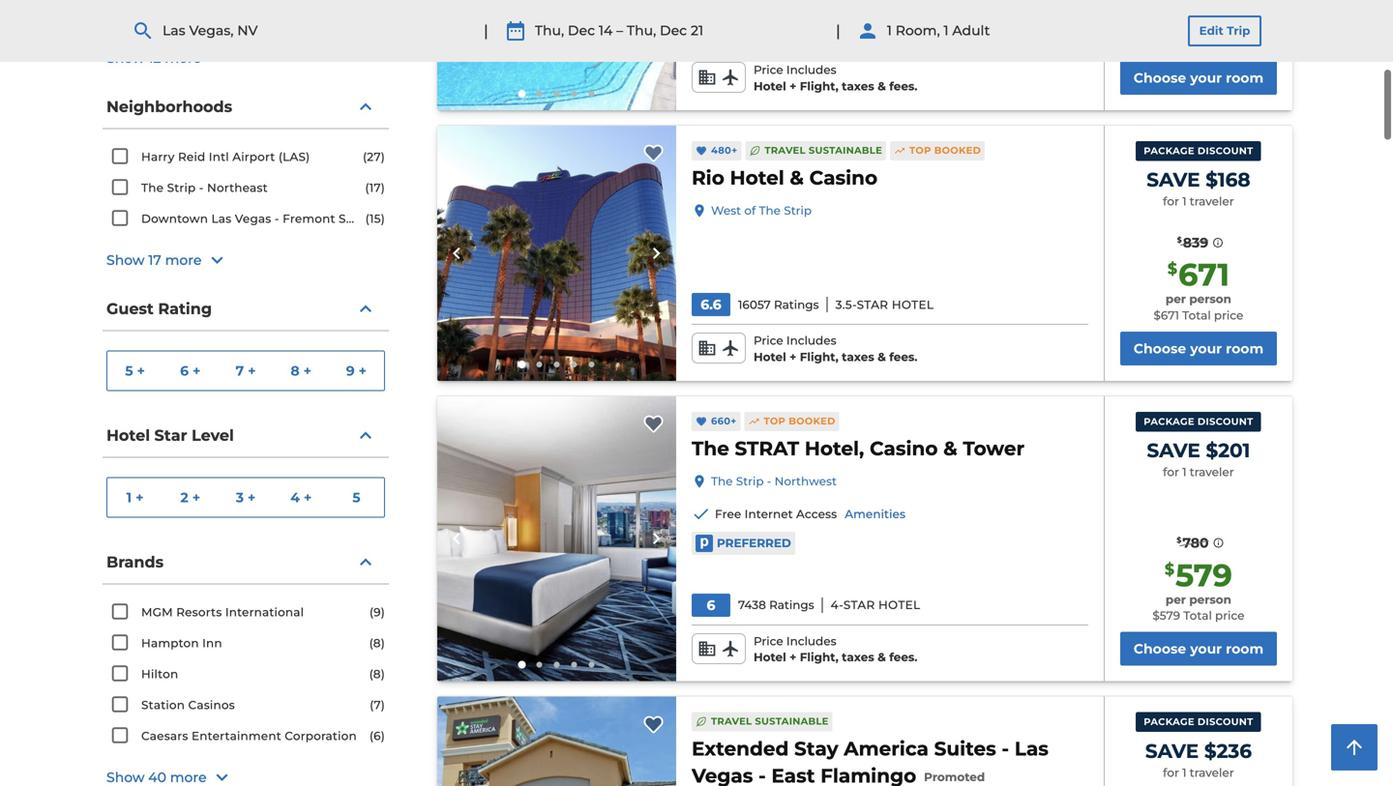 Task type: vqa. For each thing, say whether or not it's contained in the screenshot.
the bottommost Strip
yes



Task type: describe. For each thing, give the bounding box(es) containing it.
7
[[236, 363, 244, 379]]

suites
[[934, 737, 996, 761]]

guest rating button
[[103, 288, 389, 331]]

pool
[[234, 10, 261, 24]]

go to image #1 image for 671
[[518, 361, 526, 368]]

0 vertical spatial 4-star hotel
[[831, 27, 921, 41]]

hotel up rio hotel & casino
[[754, 79, 786, 93]]

brands button
[[103, 541, 389, 585]]

1 room, 1 adult
[[887, 22, 990, 39]]

resorts
[[176, 606, 222, 620]]

0 vertical spatial travel sustainable
[[765, 145, 883, 156]]

$201
[[1206, 439, 1251, 463]]

$579
[[1153, 609, 1181, 623]]

+ for 7 +
[[248, 363, 256, 379]]

strip for northeast
[[167, 181, 196, 195]]

intl
[[209, 150, 229, 164]]

caesars entertainment corporation
[[141, 730, 357, 744]]

extended
[[692, 737, 789, 761]]

671
[[1179, 256, 1230, 294]]

the strat hotel, casino & tower element
[[692, 435, 1025, 462]]

0 vertical spatial top booked
[[910, 145, 981, 156]]

for for 671
[[1163, 195, 1179, 209]]

3
[[236, 490, 244, 506]]

tower
[[963, 437, 1025, 460]]

7438
[[738, 598, 766, 612]]

1 +
[[126, 490, 144, 506]]

choose for 579
[[1134, 641, 1187, 657]]

+ for 6 +
[[193, 363, 201, 379]]

5 + button
[[107, 352, 163, 390]]

harry reid intl airport (las)
[[141, 150, 310, 164]]

(las)
[[279, 150, 310, 164]]

strip for northwest
[[736, 474, 764, 488]]

preferred
[[717, 536, 791, 551]]

choose your room button for 579
[[1120, 632, 1277, 666]]

go to image #3 image for 579
[[554, 662, 560, 668]]

(8) for hampton inn
[[369, 637, 385, 651]]

1 go to image #3 image from the top
[[554, 91, 560, 97]]

price for 579
[[1215, 609, 1245, 623]]

room for 579
[[1226, 641, 1264, 657]]

2 dec from the left
[[660, 22, 687, 39]]

entertainment
[[192, 730, 281, 744]]

room for 671
[[1226, 340, 1264, 357]]

1 + button
[[107, 479, 163, 517]]

0 vertical spatial more
[[165, 50, 201, 66]]

save $168
[[1147, 168, 1251, 192]]

per inside per person $1,058 total price
[[1166, 21, 1186, 36]]

go to image #4 image for 579
[[571, 662, 577, 668]]

hotel up west of the strip
[[730, 166, 785, 189]]

go to image #3 image for 671
[[554, 362, 560, 368]]

choose your room for 671
[[1134, 340, 1264, 357]]

8 +
[[291, 363, 312, 379]]

839
[[1183, 235, 1209, 251]]

+ for 8 +
[[303, 363, 312, 379]]

579
[[1176, 557, 1233, 594]]

- right 'suites'
[[1002, 737, 1009, 761]]

9 + button
[[329, 352, 384, 390]]

$ 579 per person $579 total price
[[1153, 557, 1245, 623]]

includes for 579
[[787, 635, 837, 649]]

strat
[[735, 437, 799, 460]]

internet
[[745, 507, 793, 521]]

person for 579
[[1190, 593, 1232, 607]]

flamingo
[[821, 764, 917, 787]]

7 + button
[[218, 352, 273, 390]]

2
[[180, 490, 188, 506]]

swimming pool
[[165, 10, 261, 24]]

area
[[379, 212, 407, 226]]

fees. for 671
[[889, 350, 918, 364]]

hotel left adult
[[879, 27, 921, 41]]

trip
[[1227, 24, 1251, 38]]

go to image #5 image for 671
[[589, 362, 595, 368]]

for 1 traveler for 671
[[1163, 195, 1234, 209]]

choose your room button for 671
[[1120, 332, 1277, 366]]

show 40 more button
[[106, 767, 385, 787]]

discount for 579
[[1198, 416, 1254, 428]]

west
[[711, 203, 741, 218]]

+ for 1 +
[[136, 490, 144, 506]]

(8) for hilton
[[369, 668, 385, 682]]

package for 579
[[1144, 416, 1195, 428]]

save $201
[[1147, 439, 1251, 463]]

star left the room, in the top right of the page
[[844, 27, 876, 41]]

780
[[1183, 535, 1209, 552]]

hotel down 16057 ratings
[[754, 350, 786, 364]]

1 vertical spatial top booked
[[764, 416, 836, 427]]

facade/entrance image
[[437, 126, 676, 381]]

free
[[715, 507, 742, 521]]

3 package from the top
[[1144, 716, 1195, 728]]

1 go to image #1 image from the top
[[518, 90, 526, 98]]

per for 579
[[1166, 593, 1186, 607]]

stay
[[794, 737, 839, 761]]

+ down 7438 ratings
[[790, 651, 797, 665]]

discount for 671
[[1198, 145, 1254, 157]]

+ down 16057 ratings
[[790, 350, 797, 364]]

go to image #5 image for 579
[[589, 662, 595, 668]]

1 go to image #5 image from the top
[[589, 91, 595, 97]]

1 horizontal spatial las
[[211, 212, 232, 226]]

1 room from the top
[[1226, 69, 1264, 86]]

nv
[[237, 22, 258, 39]]

room,
[[896, 22, 940, 39]]

traveler for 671
[[1190, 195, 1234, 209]]

$ for 780
[[1177, 536, 1182, 545]]

$1,058
[[1149, 38, 1185, 52]]

4 +
[[290, 490, 312, 506]]

the for the strip - northwest
[[711, 474, 733, 488]]

1 down save $168
[[1183, 195, 1187, 209]]

0 vertical spatial booked
[[934, 145, 981, 156]]

+ for 9 +
[[359, 363, 367, 379]]

14
[[599, 22, 613, 39]]

6.6
[[701, 297, 722, 313]]

the for the strat hotel, casino & tower
[[692, 437, 729, 460]]

1 go to image #4 image from the top
[[571, 91, 577, 97]]

1 vertical spatial 4-star hotel
[[831, 598, 921, 612]]

package discount for 671
[[1144, 145, 1254, 157]]

show 40 more
[[106, 770, 207, 786]]

5 +
[[125, 363, 145, 379]]

caesars
[[141, 730, 188, 744]]

star right 16057 ratings
[[857, 298, 889, 312]]

$ 839
[[1177, 235, 1209, 251]]

| for 1 room, 1 adult
[[836, 21, 841, 40]]

northeast
[[207, 181, 268, 195]]

$ for 579
[[1165, 560, 1175, 579]]

international
[[225, 606, 304, 620]]

2 +
[[180, 490, 200, 506]]

flight, for 579
[[800, 651, 839, 665]]

3.5-star hotel
[[836, 298, 934, 312]]

hampton inn
[[141, 637, 222, 651]]

6 +
[[180, 363, 201, 379]]

0 vertical spatial sustainable
[[809, 145, 883, 156]]

6 for 6 +
[[180, 363, 189, 379]]

street
[[339, 212, 376, 226]]

photo carousel region for rio
[[437, 126, 676, 381]]

1 vertical spatial travel sustainable
[[711, 716, 829, 728]]

0 vertical spatial top
[[910, 145, 932, 156]]

$236
[[1205, 740, 1252, 763]]

package for 671
[[1144, 145, 1195, 157]]

image 1 of 5 image
[[437, 397, 676, 682]]

casinos
[[188, 699, 235, 713]]

the right of
[[759, 203, 781, 218]]

$671
[[1154, 309, 1180, 323]]

extended stay america suites - las vegas - east flamingo
[[692, 737, 1049, 787]]

+ up rio hotel & casino
[[790, 79, 797, 93]]

1 vertical spatial travel
[[711, 716, 752, 728]]

total for 671
[[1183, 309, 1211, 323]]

1 choose your room button from the top
[[1120, 61, 1277, 95]]

21
[[691, 22, 704, 39]]

17
[[148, 252, 161, 269]]

1 flight, from the top
[[800, 79, 839, 93]]

- down reid
[[199, 181, 204, 195]]

1 go to image #2 image from the top
[[537, 91, 542, 97]]

5 for 5 +
[[125, 363, 133, 379]]

hotel down the 'amenities'
[[879, 598, 921, 612]]

swimming
[[165, 10, 231, 24]]

show 12 more button
[[106, 47, 385, 70]]

1 vertical spatial sustainable
[[755, 716, 829, 728]]

+ for 2 +
[[192, 490, 200, 506]]

3 traveler from the top
[[1190, 766, 1234, 780]]

(15)
[[365, 212, 385, 226]]

edit
[[1200, 24, 1224, 38]]

1 thu, from the left
[[535, 22, 564, 39]]

northwest
[[775, 474, 837, 488]]

ratings for 579
[[769, 598, 814, 612]]

1 your from the top
[[1190, 69, 1222, 86]]

1 choose your room from the top
[[1134, 69, 1264, 86]]

0 horizontal spatial top
[[764, 416, 786, 427]]

2 vertical spatial save
[[1146, 740, 1199, 763]]

person for 671
[[1190, 292, 1232, 306]]

photo carousel region for the
[[437, 397, 676, 682]]

vegas,
[[189, 22, 234, 39]]

taxes for 671
[[842, 350, 874, 364]]

1 dec from the left
[[568, 22, 595, 39]]

480+
[[711, 145, 738, 156]]

save for 671
[[1147, 168, 1200, 192]]



Task type: locate. For each thing, give the bounding box(es) containing it.
person inside $ 671 per person $671 total price
[[1190, 292, 1232, 306]]

1 vertical spatial go to image #5 image
[[589, 362, 595, 368]]

neighborhoods button
[[103, 86, 389, 129]]

harry
[[141, 150, 175, 164]]

dec left 14
[[568, 22, 595, 39]]

0 vertical spatial go to image #2 image
[[537, 91, 542, 97]]

go to image #2 image for 671
[[537, 362, 542, 368]]

0 vertical spatial person
[[1190, 21, 1232, 36]]

traveler for 579
[[1190, 466, 1234, 480]]

- left east
[[759, 764, 766, 787]]

america
[[844, 737, 929, 761]]

choose down $579
[[1134, 641, 1187, 657]]

per inside $ 671 per person $671 total price
[[1166, 292, 1186, 306]]

per person $1,058 total price
[[1149, 21, 1249, 52]]

2 vertical spatial fees.
[[889, 651, 918, 665]]

rating
[[158, 299, 212, 318]]

3 choose from the top
[[1134, 641, 1187, 657]]

package discount
[[1144, 145, 1254, 157], [1144, 416, 1254, 428], [1144, 716, 1254, 728]]

adult
[[953, 22, 990, 39]]

1 vertical spatial strip
[[784, 203, 812, 218]]

discount up the $236
[[1198, 716, 1254, 728]]

show 12 more
[[106, 50, 201, 66]]

2 vertical spatial strip
[[736, 474, 764, 488]]

choose your room button down per person $1,058 total price
[[1120, 61, 1277, 95]]

go to image #2 image
[[537, 91, 542, 97], [537, 362, 542, 368], [537, 662, 542, 668]]

$ for 839
[[1177, 236, 1182, 245]]

1 vertical spatial traveler
[[1190, 466, 1234, 480]]

8 + button
[[273, 352, 329, 390]]

casino for 579
[[870, 437, 938, 460]]

3 includes from the top
[[787, 635, 837, 649]]

2 | from the left
[[836, 21, 841, 40]]

photo carousel region for travel
[[437, 697, 676, 787]]

3 price includes hotel + flight, taxes & fees. from the top
[[754, 635, 918, 665]]

1 vertical spatial total
[[1183, 309, 1211, 323]]

1 vertical spatial for
[[1163, 466, 1179, 480]]

fees. up america
[[889, 651, 918, 665]]

+ inside 9 + button
[[359, 363, 367, 379]]

rio hotel & casino element
[[692, 164, 878, 191]]

more for neighborhoods
[[165, 252, 202, 269]]

+ inside the 2 + "button"
[[192, 490, 200, 506]]

3 room from the top
[[1226, 641, 1264, 657]]

for down save $168
[[1163, 195, 1179, 209]]

3 +
[[236, 490, 256, 506]]

& for 6.6
[[878, 350, 886, 364]]

2 vertical spatial flight,
[[800, 651, 839, 665]]

2 for 1 traveler from the top
[[1163, 466, 1234, 480]]

(17)
[[365, 181, 385, 195]]

$ inside the $ 579 per person $579 total price
[[1165, 560, 1175, 579]]

+ right 3
[[248, 490, 256, 506]]

5 for 5
[[352, 490, 361, 506]]

2 traveler from the top
[[1190, 466, 1234, 480]]

fees. down the room, in the top right of the page
[[889, 79, 918, 93]]

0 vertical spatial strip
[[167, 181, 196, 195]]

your for 579
[[1190, 641, 1222, 657]]

vegas down northeast
[[235, 212, 271, 226]]

9
[[346, 363, 355, 379]]

per inside the $ 579 per person $579 total price
[[1166, 593, 1186, 607]]

1 vertical spatial ratings
[[769, 598, 814, 612]]

5 inside 'button'
[[125, 363, 133, 379]]

west of the strip
[[711, 203, 812, 218]]

total inside $ 671 per person $671 total price
[[1183, 309, 1211, 323]]

1 for 1 traveler from the top
[[1163, 195, 1234, 209]]

1 vertical spatial package discount
[[1144, 416, 1254, 428]]

save left the $236
[[1146, 740, 1199, 763]]

3 package discount from the top
[[1144, 716, 1254, 728]]

0 vertical spatial room
[[1226, 69, 1264, 86]]

1 vertical spatial vegas
[[692, 764, 753, 787]]

0 vertical spatial includes
[[787, 63, 837, 77]]

(6)
[[370, 730, 385, 744]]

more right 40
[[170, 770, 207, 786]]

room
[[1226, 69, 1264, 86], [1226, 340, 1264, 357], [1226, 641, 1264, 657]]

2 go to image #4 image from the top
[[571, 362, 577, 368]]

for 1 traveler down save $236
[[1163, 766, 1234, 780]]

3 taxes from the top
[[842, 651, 874, 665]]

+ right 8
[[303, 363, 312, 379]]

choose your room for 579
[[1134, 641, 1264, 657]]

1 vertical spatial go to image #2 image
[[537, 362, 542, 368]]

2 heart icon image from the top
[[696, 416, 707, 428]]

$ 671 per person $671 total price
[[1154, 256, 1244, 323]]

hotel right 3.5-
[[892, 298, 934, 312]]

ratings right 7438
[[769, 598, 814, 612]]

1 show from the top
[[106, 50, 145, 66]]

1 down save $236
[[1183, 766, 1187, 780]]

1 discount from the top
[[1198, 145, 1254, 157]]

+ for 3 +
[[248, 490, 256, 506]]

room down the $ 579 per person $579 total price
[[1226, 641, 1264, 657]]

go to image #2 image for 579
[[537, 662, 542, 668]]

0 vertical spatial save
[[1147, 168, 1200, 192]]

+ for 4 +
[[304, 490, 312, 506]]

3 go to image #5 image from the top
[[589, 662, 595, 668]]

3 go to image #3 image from the top
[[554, 662, 560, 668]]

package discount up save $168
[[1144, 145, 1254, 157]]

0 vertical spatial per
[[1166, 21, 1186, 36]]

$ left 780
[[1177, 536, 1182, 545]]

more inside button
[[170, 770, 207, 786]]

thu, left 14
[[535, 22, 564, 39]]

1 package discount from the top
[[1144, 145, 1254, 157]]

corporation
[[285, 730, 357, 744]]

0 vertical spatial for
[[1163, 195, 1179, 209]]

6 right 5 + 'button'
[[180, 363, 189, 379]]

ratings for 671
[[774, 298, 819, 312]]

+ for 5 +
[[137, 363, 145, 379]]

price includes hotel + flight, taxes & fees. for 579
[[754, 635, 918, 665]]

star right 7438 ratings
[[844, 598, 875, 612]]

choose your room button down $671
[[1120, 332, 1277, 366]]

heart icon image
[[696, 145, 707, 157], [696, 416, 707, 428]]

room down $ 671 per person $671 total price
[[1226, 340, 1264, 357]]

total inside the $ 579 per person $579 total price
[[1184, 609, 1212, 623]]

4 photo carousel region from the top
[[437, 697, 676, 787]]

0 horizontal spatial |
[[484, 21, 488, 40]]

2 thu, from the left
[[627, 22, 656, 39]]

4- left the room, in the top right of the page
[[831, 27, 844, 41]]

price includes hotel + flight, taxes & fees. down 7438 ratings
[[754, 635, 918, 665]]

total inside per person $1,058 total price
[[1188, 38, 1216, 52]]

0 horizontal spatial vegas
[[235, 212, 271, 226]]

1 inside 'button'
[[126, 490, 132, 506]]

+ inside 6 + button
[[193, 363, 201, 379]]

2 taxes from the top
[[842, 350, 874, 364]]

1 down save $201
[[1183, 466, 1187, 480]]

$ inside $ 839
[[1177, 236, 1182, 245]]

2 vertical spatial person
[[1190, 593, 1232, 607]]

package up save $168
[[1144, 145, 1195, 157]]

fees. for 579
[[889, 651, 918, 665]]

choose
[[1134, 69, 1187, 86], [1134, 340, 1187, 357], [1134, 641, 1187, 657]]

2 vertical spatial choose
[[1134, 641, 1187, 657]]

(8) down (9)
[[369, 637, 385, 651]]

0 vertical spatial ratings
[[774, 298, 819, 312]]

traveler down save $201
[[1190, 466, 1234, 480]]

1 left adult
[[944, 22, 949, 39]]

1 horizontal spatial 5
[[352, 490, 361, 506]]

3 choose your room from the top
[[1134, 641, 1264, 657]]

+ left 7 on the top of page
[[193, 363, 201, 379]]

fees. down 3.5-star hotel
[[889, 350, 918, 364]]

airport
[[232, 150, 275, 164]]

strip down strat
[[736, 474, 764, 488]]

2 vertical spatial go to image #5 image
[[589, 662, 595, 668]]

2 vertical spatial taxes
[[842, 651, 874, 665]]

the down the harry
[[141, 181, 164, 195]]

3 for 1 traveler from the top
[[1163, 766, 1234, 780]]

price inside per person $1,058 total price
[[1219, 38, 1249, 52]]

show for neighborhoods
[[106, 252, 145, 269]]

7438 ratings
[[738, 598, 814, 612]]

1 vertical spatial taxes
[[842, 350, 874, 364]]

las right 'suites'
[[1015, 737, 1049, 761]]

2 includes from the top
[[787, 334, 837, 348]]

downtown las vegas - fremont street area
[[141, 212, 407, 226]]

2 choose your room button from the top
[[1120, 332, 1277, 366]]

2 package discount from the top
[[1144, 416, 1254, 428]]

(27)
[[363, 150, 385, 164]]

2 per from the top
[[1166, 292, 1186, 306]]

3 per from the top
[[1166, 593, 1186, 607]]

show 17 more
[[106, 252, 202, 269]]

rio hotel & casino
[[692, 166, 878, 189]]

2 package from the top
[[1144, 416, 1195, 428]]

price inside $ 671 per person $671 total price
[[1214, 309, 1244, 323]]

heart icon image left 660+
[[696, 416, 707, 428]]

+ right "9"
[[359, 363, 367, 379]]

3 go to image #4 image from the top
[[571, 662, 577, 668]]

4-star hotel
[[831, 27, 921, 41], [831, 598, 921, 612]]

strip
[[167, 181, 196, 195], [784, 203, 812, 218], [736, 474, 764, 488]]

1 horizontal spatial 6
[[707, 597, 716, 614]]

1 traveler from the top
[[1190, 195, 1234, 209]]

+ right 4
[[304, 490, 312, 506]]

+ left 2
[[136, 490, 144, 506]]

fees.
[[889, 79, 918, 93], [889, 350, 918, 364], [889, 651, 918, 665]]

show inside button
[[106, 770, 145, 786]]

0 horizontal spatial 5
[[125, 363, 133, 379]]

your for 671
[[1190, 340, 1222, 357]]

flight, for 671
[[800, 350, 839, 364]]

choose for 671
[[1134, 340, 1187, 357]]

per
[[1166, 21, 1186, 36], [1166, 292, 1186, 306], [1166, 593, 1186, 607]]

your down the $ 579 per person $579 total price
[[1190, 641, 1222, 657]]

1 choose from the top
[[1134, 69, 1187, 86]]

the strat hotel, casino & tower
[[692, 437, 1025, 460]]

1 price from the top
[[754, 63, 784, 77]]

$ inside $ 780
[[1177, 536, 1182, 545]]

1 vertical spatial go to image #1 image
[[518, 361, 526, 368]]

1 horizontal spatial top
[[910, 145, 932, 156]]

9 +
[[346, 363, 367, 379]]

star inside dropdown button
[[154, 426, 187, 445]]

inn
[[202, 637, 222, 651]]

3 fees. from the top
[[889, 651, 918, 665]]

per for 671
[[1166, 292, 1186, 306]]

taxes for 579
[[842, 651, 874, 665]]

& for 7.6
[[878, 79, 886, 93]]

las inside extended stay america suites - las vegas - east flamingo
[[1015, 737, 1049, 761]]

1 | from the left
[[484, 21, 488, 40]]

choose your room down $671
[[1134, 340, 1264, 357]]

package up save $201
[[1144, 416, 1195, 428]]

traveler down save $236
[[1190, 766, 1234, 780]]

price includes hotel + flight, taxes & fees. down 3.5-
[[754, 334, 918, 364]]

0 vertical spatial (8)
[[369, 637, 385, 651]]

3 go to image #1 image from the top
[[518, 661, 526, 669]]

go to image #1 image for 579
[[518, 661, 526, 669]]

guest
[[106, 299, 154, 318]]

hotel up 1 +
[[106, 426, 150, 445]]

8
[[291, 363, 300, 379]]

0 vertical spatial package discount
[[1144, 145, 1254, 157]]

booked
[[934, 145, 981, 156], [789, 416, 836, 427]]

hotel star level button
[[103, 415, 389, 458]]

price for 671
[[1214, 309, 1244, 323]]

price
[[1219, 38, 1249, 52], [1214, 309, 1244, 323], [1215, 609, 1245, 623]]

package discount up save $236
[[1144, 716, 1254, 728]]

2 go to image #3 image from the top
[[554, 362, 560, 368]]

travel sustainable up rio hotel & casino
[[765, 145, 883, 156]]

1 includes from the top
[[787, 63, 837, 77]]

price includes hotel + flight, taxes & fees. for 671
[[754, 334, 918, 364]]

0 vertical spatial taxes
[[842, 79, 874, 93]]

show left 40
[[106, 770, 145, 786]]

1 horizontal spatial dec
[[660, 22, 687, 39]]

0 horizontal spatial 6
[[180, 363, 189, 379]]

includes for 671
[[787, 334, 837, 348]]

for 1 traveler down save $201
[[1163, 466, 1234, 480]]

3 photo carousel region from the top
[[437, 397, 676, 682]]

hotel star level
[[106, 426, 234, 445]]

2 show from the top
[[106, 252, 145, 269]]

price for 579
[[754, 635, 784, 649]]

- left fremont
[[275, 212, 279, 226]]

2 choose your room from the top
[[1134, 340, 1264, 357]]

rio
[[692, 166, 725, 189]]

traveler
[[1190, 195, 1234, 209], [1190, 466, 1234, 480], [1190, 766, 1234, 780]]

thu, right –
[[627, 22, 656, 39]]

1 price includes hotel + flight, taxes & fees. from the top
[[754, 63, 918, 93]]

2 fees. from the top
[[889, 350, 918, 364]]

2 vertical spatial go to image #2 image
[[537, 662, 542, 668]]

0 vertical spatial package
[[1144, 145, 1195, 157]]

1 horizontal spatial thu,
[[627, 22, 656, 39]]

4 + button
[[273, 479, 329, 517]]

1 taxes from the top
[[842, 79, 874, 93]]

las
[[163, 22, 185, 39], [211, 212, 232, 226], [1015, 737, 1049, 761]]

show left 17
[[106, 252, 145, 269]]

3 discount from the top
[[1198, 716, 1254, 728]]

(7)
[[370, 699, 385, 713]]

total for 579
[[1184, 609, 1212, 623]]

dec left 21
[[660, 22, 687, 39]]

2 go to image #2 image from the top
[[537, 362, 542, 368]]

neighborhoods
[[106, 97, 232, 116]]

edit trip button
[[1188, 15, 1262, 46]]

- up internet
[[767, 474, 772, 488]]

1 vertical spatial go to image #3 image
[[554, 362, 560, 368]]

2 vertical spatial package
[[1144, 716, 1195, 728]]

7.6
[[701, 26, 721, 42]]

heart icon image for 671
[[696, 145, 707, 157]]

1 vertical spatial for 1 traveler
[[1163, 466, 1234, 480]]

1 photo carousel region from the top
[[437, 0, 676, 110]]

$ for 671
[[1168, 260, 1178, 278]]

1 per from the top
[[1166, 21, 1186, 36]]

1 horizontal spatial booked
[[934, 145, 981, 156]]

4-star hotel down the 'amenities'
[[831, 598, 921, 612]]

2 vertical spatial choose your room
[[1134, 641, 1264, 657]]

person inside per person $1,058 total price
[[1190, 21, 1232, 36]]

package discount up save $201
[[1144, 416, 1254, 428]]

0 vertical spatial discount
[[1198, 145, 1254, 157]]

1 vertical spatial package
[[1144, 416, 1195, 428]]

1 horizontal spatial vegas
[[692, 764, 753, 787]]

$ inside $ 671 per person $671 total price
[[1168, 260, 1178, 278]]

more right 12
[[165, 50, 201, 66]]

0 vertical spatial go to image #5 image
[[589, 91, 595, 97]]

2 vertical spatial traveler
[[1190, 766, 1234, 780]]

5 left 6 + button
[[125, 363, 133, 379]]

hilton
[[141, 668, 178, 682]]

guest rating
[[106, 299, 212, 318]]

0 vertical spatial price includes hotel + flight, taxes & fees.
[[754, 63, 918, 93]]

choose your room down per person $1,058 total price
[[1134, 69, 1264, 86]]

1 horizontal spatial strip
[[736, 474, 764, 488]]

price includes hotel + flight, taxes & fees. down the room, in the top right of the page
[[754, 63, 918, 93]]

0 vertical spatial go to image #4 image
[[571, 91, 577, 97]]

discount
[[1198, 145, 1254, 157], [1198, 416, 1254, 428], [1198, 716, 1254, 728]]

level
[[192, 426, 234, 445]]

–
[[617, 22, 623, 39]]

1 horizontal spatial travel
[[765, 145, 806, 156]]

1 vertical spatial fees.
[[889, 350, 918, 364]]

total right $1,058
[[1188, 38, 1216, 52]]

2 go to image #1 image from the top
[[518, 361, 526, 368]]

2 vertical spatial show
[[106, 770, 145, 786]]

ratings right 16057
[[774, 298, 819, 312]]

1 left 2
[[126, 490, 132, 506]]

price inside the $ 579 per person $579 total price
[[1215, 609, 1245, 623]]

0 horizontal spatial booked
[[789, 416, 836, 427]]

for 1 traveler for 579
[[1163, 466, 1234, 480]]

las down northeast
[[211, 212, 232, 226]]

star
[[844, 27, 876, 41], [857, 298, 889, 312], [154, 426, 187, 445], [844, 598, 875, 612]]

extended stay america suites - las vegas - east flamingo - promoted element
[[692, 736, 1088, 787]]

1 vertical spatial choose your room
[[1134, 340, 1264, 357]]

go to image #1 image
[[518, 90, 526, 98], [518, 361, 526, 368], [518, 661, 526, 669]]

fremont
[[283, 212, 335, 226]]

3 show from the top
[[106, 770, 145, 786]]

1 vertical spatial includes
[[787, 334, 837, 348]]

$168
[[1206, 168, 1251, 192]]

& for 6
[[878, 651, 886, 665]]

1 (8) from the top
[[369, 637, 385, 651]]

2 your from the top
[[1190, 340, 1222, 357]]

2 room from the top
[[1226, 340, 1264, 357]]

package up save $236
[[1144, 716, 1195, 728]]

vegas
[[235, 212, 271, 226], [692, 764, 753, 787]]

access
[[796, 507, 837, 521]]

660+
[[711, 416, 737, 427]]

the
[[141, 181, 164, 195], [759, 203, 781, 218], [692, 437, 729, 460], [711, 474, 733, 488]]

heart icon image for 579
[[696, 416, 707, 428]]

0 horizontal spatial top booked
[[764, 416, 836, 427]]

0 vertical spatial vegas
[[235, 212, 271, 226]]

3 for from the top
[[1163, 766, 1179, 780]]

1 vertical spatial more
[[165, 252, 202, 269]]

more for brands
[[170, 770, 207, 786]]

1 vertical spatial (8)
[[369, 668, 385, 682]]

price for 671
[[754, 334, 784, 348]]

save for 579
[[1147, 439, 1201, 463]]

the up free
[[711, 474, 733, 488]]

2 discount from the top
[[1198, 416, 1254, 428]]

your down $ 671 per person $671 total price
[[1190, 340, 1222, 357]]

0 vertical spatial heart icon image
[[696, 145, 707, 157]]

0 vertical spatial 5
[[125, 363, 133, 379]]

0 vertical spatial go to image #3 image
[[554, 91, 560, 97]]

+ inside 4 + button
[[304, 490, 312, 506]]

0 vertical spatial fees.
[[889, 79, 918, 93]]

vegas inside extended stay america suites - las vegas - east flamingo
[[692, 764, 753, 787]]

strip down rio hotel & casino element
[[784, 203, 812, 218]]

5 right 4 + button
[[352, 490, 361, 506]]

0 vertical spatial travel
[[765, 145, 806, 156]]

6 left 7438
[[707, 597, 716, 614]]

2 price from the top
[[754, 334, 784, 348]]

2 vertical spatial go to image #1 image
[[518, 661, 526, 669]]

casino for 671
[[810, 166, 878, 189]]

the strip - northwest
[[711, 474, 837, 488]]

2 vertical spatial your
[[1190, 641, 1222, 657]]

0 vertical spatial your
[[1190, 69, 1222, 86]]

choose your room
[[1134, 69, 1264, 86], [1134, 340, 1264, 357], [1134, 641, 1264, 657]]

1 vertical spatial your
[[1190, 340, 1222, 357]]

save
[[1147, 168, 1200, 192], [1147, 439, 1201, 463], [1146, 740, 1199, 763]]

2 go to image #5 image from the top
[[589, 362, 595, 368]]

12
[[148, 50, 161, 66]]

(9)
[[370, 606, 385, 620]]

1 vertical spatial casino
[[870, 437, 938, 460]]

1 left the room, in the top right of the page
[[887, 22, 892, 39]]

6 for 6
[[707, 597, 716, 614]]

go to image #4 image for 671
[[571, 362, 577, 368]]

0 horizontal spatial strip
[[167, 181, 196, 195]]

3 flight, from the top
[[800, 651, 839, 665]]

show for brands
[[106, 770, 145, 786]]

+ inside 5 + 'button'
[[137, 363, 145, 379]]

1 for from the top
[[1163, 195, 1179, 209]]

| for thu, dec 14 – thu, dec 21
[[484, 21, 488, 40]]

$ left 671
[[1168, 260, 1178, 278]]

1 heart icon image from the top
[[696, 145, 707, 157]]

1 horizontal spatial |
[[836, 21, 841, 40]]

+ inside 7 + button
[[248, 363, 256, 379]]

3 price from the top
[[754, 635, 784, 649]]

go to image #5 image
[[589, 91, 595, 97], [589, 362, 595, 368], [589, 662, 595, 668]]

save left $168 at right top
[[1147, 168, 1200, 192]]

hotel down 7438 ratings
[[754, 651, 786, 665]]

package discount for 579
[[1144, 416, 1254, 428]]

las up show 12 more
[[163, 22, 185, 39]]

your down per person $1,058 total price
[[1190, 69, 1222, 86]]

2 person from the top
[[1190, 292, 1232, 306]]

save $236
[[1146, 740, 1252, 763]]

2 vertical spatial price
[[1215, 609, 1245, 623]]

hotel,
[[805, 437, 864, 460]]

+ inside 1 + 'button'
[[136, 490, 144, 506]]

the for the strip - northeast
[[141, 181, 164, 195]]

4
[[290, 490, 300, 506]]

2 vertical spatial choose your room button
[[1120, 632, 1277, 666]]

photo carousel region
[[437, 0, 676, 110], [437, 126, 676, 381], [437, 397, 676, 682], [437, 697, 676, 787]]

for down save $201
[[1163, 466, 1179, 480]]

for
[[1163, 195, 1179, 209], [1163, 466, 1179, 480], [1163, 766, 1179, 780]]

hotel
[[879, 27, 921, 41], [754, 79, 786, 93], [730, 166, 785, 189], [892, 298, 934, 312], [754, 350, 786, 364], [106, 426, 150, 445], [879, 598, 921, 612], [754, 651, 786, 665]]

2 for from the top
[[1163, 466, 1179, 480]]

1 vertical spatial price
[[754, 334, 784, 348]]

1 fees. from the top
[[889, 79, 918, 93]]

1 vertical spatial 4-
[[831, 598, 844, 612]]

taxes
[[842, 79, 874, 93], [842, 350, 874, 364], [842, 651, 874, 665]]

1 vertical spatial per
[[1166, 292, 1186, 306]]

1 vertical spatial person
[[1190, 292, 1232, 306]]

discount up $168 at right top
[[1198, 145, 1254, 157]]

discount up $201
[[1198, 416, 1254, 428]]

3 person from the top
[[1190, 593, 1232, 607]]

2 vertical spatial room
[[1226, 641, 1264, 657]]

east
[[772, 764, 815, 787]]

the down 660+
[[692, 437, 729, 460]]

2 choose from the top
[[1134, 340, 1187, 357]]

1 vertical spatial heart icon image
[[696, 416, 707, 428]]

1 person from the top
[[1190, 21, 1232, 36]]

your
[[1190, 69, 1222, 86], [1190, 340, 1222, 357], [1190, 641, 1222, 657]]

2 vertical spatial per
[[1166, 593, 1186, 607]]

3 go to image #2 image from the top
[[537, 662, 542, 668]]

brands
[[106, 553, 164, 572]]

total right $579
[[1184, 609, 1212, 623]]

2 (8) from the top
[[369, 668, 385, 682]]

1 vertical spatial save
[[1147, 439, 1201, 463]]

strip up downtown
[[167, 181, 196, 195]]

reid
[[178, 150, 206, 164]]

0 vertical spatial 6
[[180, 363, 189, 379]]

2 vertical spatial includes
[[787, 635, 837, 649]]

for for 579
[[1163, 466, 1179, 480]]

go to image #4 image
[[571, 91, 577, 97], [571, 362, 577, 368], [571, 662, 577, 668]]

star left level on the bottom of the page
[[154, 426, 187, 445]]

sustainable up stay
[[755, 716, 829, 728]]

3 choose your room button from the top
[[1120, 632, 1277, 666]]

+ inside the 8 + button
[[303, 363, 312, 379]]

casino up west of the strip
[[810, 166, 878, 189]]

dec
[[568, 22, 595, 39], [660, 22, 687, 39]]

0 vertical spatial total
[[1188, 38, 1216, 52]]

save left $201
[[1147, 439, 1201, 463]]

2 horizontal spatial las
[[1015, 737, 1049, 761]]

1 vertical spatial las
[[211, 212, 232, 226]]

5 inside button
[[352, 490, 361, 506]]

vegas down extended
[[692, 764, 753, 787]]

travel sustainable up extended
[[711, 716, 829, 728]]

show
[[106, 50, 145, 66], [106, 252, 145, 269], [106, 770, 145, 786]]

0 vertical spatial las
[[163, 22, 185, 39]]

0 vertical spatial 4-
[[831, 27, 844, 41]]

hotel inside dropdown button
[[106, 426, 150, 445]]

3 your from the top
[[1190, 641, 1222, 657]]

person inside the $ 579 per person $579 total price
[[1190, 593, 1232, 607]]

2 photo carousel region from the top
[[437, 126, 676, 381]]

2 price includes hotel + flight, taxes & fees. from the top
[[754, 334, 918, 364]]

go to image #3 image
[[554, 91, 560, 97], [554, 362, 560, 368], [554, 662, 560, 668]]

1 vertical spatial 6
[[707, 597, 716, 614]]

1 package from the top
[[1144, 145, 1195, 157]]

sustainable up rio hotel & casino
[[809, 145, 883, 156]]

per up $671
[[1166, 292, 1186, 306]]

package
[[1144, 145, 1195, 157], [1144, 416, 1195, 428], [1144, 716, 1195, 728]]

2 flight, from the top
[[800, 350, 839, 364]]

+ inside 3 + button
[[248, 490, 256, 506]]

6 inside button
[[180, 363, 189, 379]]

price
[[754, 63, 784, 77], [754, 334, 784, 348], [754, 635, 784, 649]]



